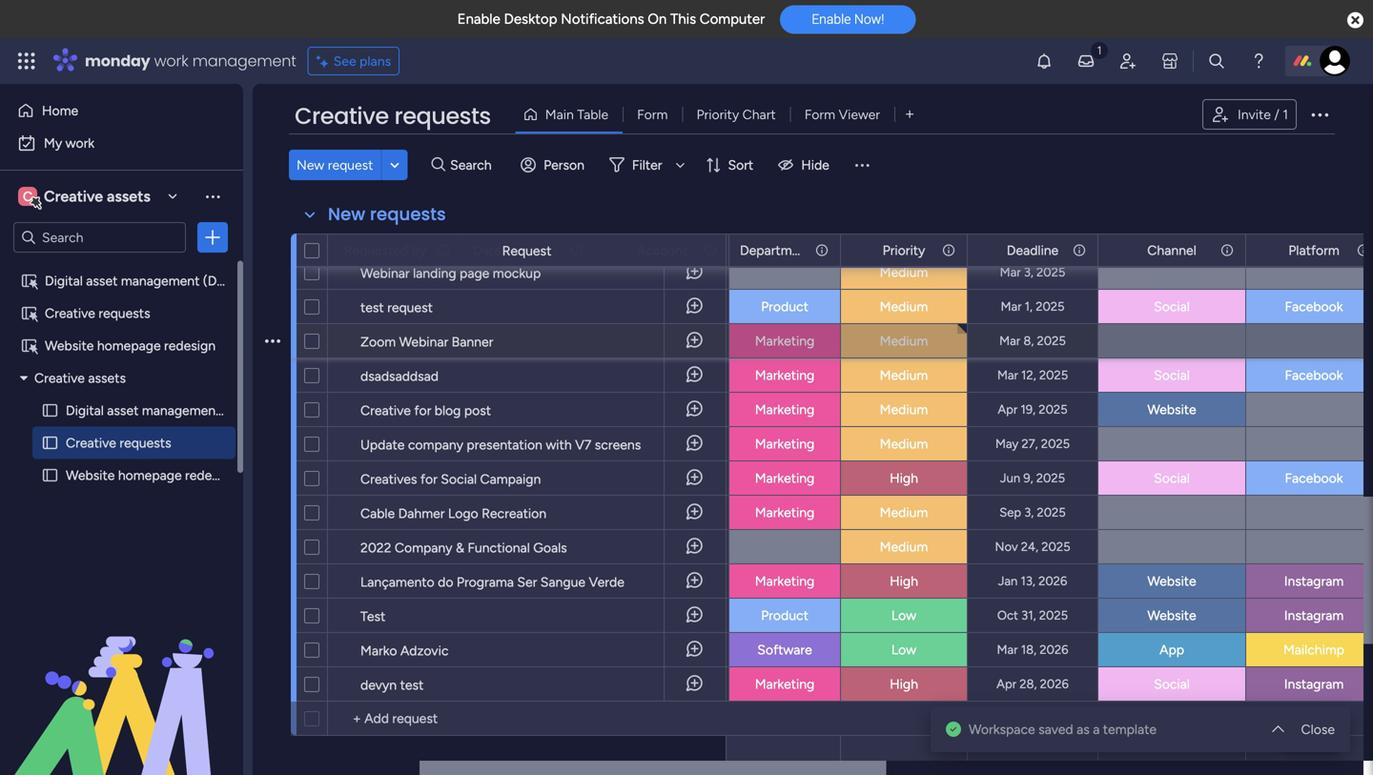 Task type: vqa. For each thing, say whether or not it's contained in the screenshot.
'Apps' Image
no



Task type: locate. For each thing, give the bounding box(es) containing it.
1 vertical spatial cream
[[665, 574, 696, 588]]

2025 down mar 3, 2025
[[1036, 299, 1065, 314]]

column information image for platform
[[1356, 243, 1371, 258]]

2 public board under template workspace image from the top
[[20, 304, 38, 322]]

digital down search in workspace field
[[45, 273, 83, 289]]

0 vertical spatial 1,
[[1025, 299, 1033, 314]]

1 vertical spatial creative assets
[[34, 370, 126, 386]]

public board image
[[41, 401, 59, 420]]

public board image
[[41, 434, 59, 452], [41, 466, 59, 484]]

2025 right 27, at the bottom right of page
[[1041, 436, 1070, 452]]

1 horizontal spatial work
[[154, 50, 188, 72]]

new left angle down image
[[297, 157, 324, 173]]

ny ice cream up screens
[[628, 402, 696, 416]]

form inside "button"
[[805, 106, 835, 123]]

goals
[[533, 540, 567, 556]]

2025 down jun 9, 2025
[[1037, 505, 1066, 520]]

public board image for creative requests
[[41, 434, 59, 452]]

lottie animation element
[[0, 583, 243, 775]]

2 vertical spatial high
[[890, 676, 918, 692]]

hide button
[[771, 150, 841, 180]]

texas down account field
[[635, 299, 664, 313]]

new inside button
[[297, 157, 324, 173]]

2 nov from the left
[[995, 539, 1018, 554]]

1 vertical spatial redesign
[[185, 467, 237, 483]]

work for monday
[[154, 50, 188, 72]]

2 vertical spatial ny ice cream
[[628, 608, 696, 622]]

1,
[[1025, 299, 1033, 314], [520, 471, 528, 486]]

apr right post
[[494, 402, 513, 417]]

priority for priority chart
[[697, 106, 739, 123]]

public board under template workspace image for website homepage redesign
[[20, 337, 38, 355]]

1 horizontal spatial sep
[[1000, 505, 1021, 520]]

0 vertical spatial new
[[297, 157, 324, 173]]

0 horizontal spatial 13,
[[519, 436, 533, 452]]

account
[[637, 242, 688, 258]]

1 horizontal spatial 18,
[[1021, 642, 1037, 657]]

form viewer
[[805, 106, 880, 123]]

new inside field
[[328, 202, 365, 226]]

(dam) for public board under template workspace 'image' associated with digital asset management (dam)
[[203, 273, 242, 289]]

2025 down with
[[531, 471, 560, 486]]

1, up 8,
[[1025, 299, 1033, 314]]

new for new request
[[297, 157, 324, 173]]

1 horizontal spatial request
[[387, 299, 433, 316]]

2025 for sep 3, 2025
[[1037, 505, 1066, 520]]

enable left the now!
[[812, 11, 851, 27]]

1 vertical spatial priority
[[883, 242, 925, 258]]

2025 for mar 1, 2025
[[1036, 299, 1065, 314]]

2 vertical spatial management
[[142, 402, 221, 419]]

/
[[1274, 106, 1279, 123]]

creative assets up search in workspace field
[[44, 187, 150, 205]]

1 cream from the top
[[665, 402, 696, 416]]

product down department
[[761, 298, 809, 315]]

0 vertical spatial asset
[[86, 273, 118, 289]]

1 vertical spatial gym
[[667, 368, 689, 382]]

priority inside button
[[697, 106, 739, 123]]

1 sep from the left
[[496, 505, 517, 520]]

1 horizontal spatial nov
[[995, 539, 1018, 554]]

update
[[360, 437, 405, 453]]

priority inside field
[[883, 242, 925, 258]]

3,
[[1024, 265, 1034, 280], [1024, 505, 1034, 520]]

0 vertical spatial ice
[[647, 402, 662, 416]]

0 vertical spatial digital
[[45, 273, 83, 289]]

assets up search in workspace field
[[107, 187, 150, 205]]

0 vertical spatial homepage
[[97, 338, 161, 354]]

apr 28, 2026
[[997, 677, 1069, 692]]

work right the my
[[65, 135, 95, 151]]

13, up 31,
[[1021, 574, 1035, 589]]

work inside option
[[65, 135, 95, 151]]

apr down mar 18, 2026
[[997, 677, 1017, 692]]

1 ice from the top
[[647, 402, 662, 416]]

8,
[[1024, 333, 1034, 349]]

0 vertical spatial for
[[414, 402, 431, 419]]

test right the devyn at left bottom
[[400, 677, 424, 693]]

1 horizontal spatial jan
[[998, 574, 1018, 589]]

6 medium from the top
[[880, 436, 928, 452]]

9,
[[1023, 471, 1033, 486]]

request left angle down image
[[328, 157, 373, 173]]

requested
[[344, 242, 408, 258]]

new request button
[[289, 150, 381, 180]]

apr 19, 2025
[[998, 402, 1068, 417]]

1 vertical spatial texas
[[635, 368, 664, 382]]

2 vertical spatial ny
[[628, 608, 644, 622]]

2 vertical spatial instagram
[[1284, 676, 1344, 692]]

column information image for account
[[703, 243, 718, 258]]

0 vertical spatial options image
[[203, 228, 222, 247]]

0 horizontal spatial 18,
[[516, 402, 532, 417]]

2025 right 19,
[[1039, 402, 1068, 417]]

2 vertical spatial gym
[[667, 643, 689, 657]]

0 horizontal spatial may
[[492, 436, 516, 452]]

1 vertical spatial website homepage redesign
[[66, 467, 237, 483]]

column information image up webinar landing page mockup
[[436, 243, 451, 258]]

column information image right department
[[814, 243, 830, 258]]

creative requests inside field
[[295, 100, 491, 132]]

post
[[464, 402, 491, 419]]

1 vertical spatial product
[[761, 607, 809, 624]]

19,
[[1021, 402, 1036, 417]]

0 vertical spatial texas gym
[[635, 299, 689, 313]]

requests inside field
[[370, 202, 446, 226]]

1 horizontal spatial test
[[400, 677, 424, 693]]

1 vertical spatial digital
[[66, 402, 104, 419]]

for left blog at the bottom
[[414, 402, 431, 419]]

0 vertical spatial cream
[[665, 402, 696, 416]]

monday marketplace image
[[1160, 51, 1180, 71]]

creative assets up public board icon
[[34, 370, 126, 386]]

2025 for jun 9, 2025
[[1036, 471, 1065, 486]]

3 medium from the top
[[880, 333, 928, 349]]

sep for sep 3, 2025
[[1000, 505, 1021, 520]]

may 13, 2025
[[492, 436, 565, 452]]

0 vertical spatial instagram
[[1284, 573, 1344, 589]]

3 column information image from the left
[[941, 243, 956, 258]]

nov left 24,
[[995, 539, 1018, 554]]

28, for feb
[[516, 265, 533, 280]]

2025 up with
[[535, 402, 564, 417]]

texas gym down account field
[[635, 299, 689, 313]]

1 gym from the top
[[667, 299, 689, 313]]

2025 right 9, on the bottom of page
[[1036, 471, 1065, 486]]

28, down mar 18, 2026
[[1020, 677, 1037, 692]]

1 column information image from the left
[[436, 243, 451, 258]]

1 vertical spatial management
[[121, 273, 200, 289]]

1 horizontal spatial priority
[[883, 242, 925, 258]]

2 enable from the left
[[812, 11, 851, 27]]

31,
[[1021, 608, 1036, 623]]

0 vertical spatial test
[[360, 299, 384, 316]]

1 public board image from the top
[[41, 434, 59, 452]]

Platform field
[[1284, 240, 1344, 261]]

campaign
[[480, 471, 541, 487]]

1, up 2,
[[520, 471, 528, 486]]

2 jan from the left
[[998, 574, 1018, 589]]

0 vertical spatial public board image
[[41, 434, 59, 452]]

department
[[740, 242, 812, 258]]

new up requested
[[328, 202, 365, 226]]

test up zoom
[[360, 299, 384, 316]]

1 horizontal spatial 1,
[[1025, 299, 1033, 314]]

0 vertical spatial 18,
[[516, 402, 532, 417]]

0 horizontal spatial priority
[[697, 106, 739, 123]]

0 horizontal spatial nov
[[492, 539, 515, 554]]

13, left with
[[519, 436, 533, 452]]

0 vertical spatial gym
[[667, 299, 689, 313]]

company
[[408, 437, 463, 453]]

1 vertical spatial public board image
[[41, 466, 59, 484]]

ny up yay
[[628, 608, 644, 622]]

1 low from the top
[[891, 607, 916, 624]]

0 vertical spatial product
[[761, 298, 809, 315]]

digital for public board under template workspace 'image' associated with digital asset management (dam)
[[45, 273, 83, 289]]

priority
[[697, 106, 739, 123], [883, 242, 925, 258]]

1 vertical spatial new
[[328, 202, 365, 226]]

2025 right 8,
[[1037, 333, 1066, 349]]

2 vertical spatial texas
[[635, 643, 664, 657]]

list box
[[0, 261, 263, 749]]

1 horizontal spatial may
[[995, 436, 1019, 452]]

desktop
[[504, 10, 557, 28]]

0 horizontal spatial sep
[[496, 505, 517, 520]]

webinar up dsadsaddsad
[[399, 334, 448, 350]]

1 vertical spatial low
[[891, 642, 916, 658]]

column information image right the deadline field
[[1072, 243, 1087, 258]]

13, for instagram
[[1021, 574, 1035, 589]]

2026 up oct 31, 2025
[[1038, 574, 1067, 589]]

assets right caret down image
[[88, 370, 126, 386]]

options image
[[203, 228, 222, 247], [265, 317, 280, 365]]

1 horizontal spatial column information image
[[703, 243, 718, 258]]

jan
[[495, 574, 515, 589], [998, 574, 1018, 589]]

1 horizontal spatial jun
[[1000, 471, 1020, 486]]

0 vertical spatial facebook
[[1285, 298, 1343, 315]]

jun left 9, on the bottom of page
[[1000, 471, 1020, 486]]

2 form from the left
[[805, 106, 835, 123]]

(dam)
[[203, 273, 242, 289], [224, 402, 263, 419]]

enable inside enable now! button
[[812, 11, 851, 27]]

request up zoom webinar banner
[[387, 299, 433, 316]]

jun 9, 2025
[[1000, 471, 1065, 486]]

on
[[648, 10, 667, 28]]

0 vertical spatial 28,
[[516, 265, 533, 280]]

18, for apr
[[516, 402, 532, 417]]

lottie animation image
[[0, 583, 243, 775]]

1 horizontal spatial 13,
[[1021, 574, 1035, 589]]

creative assets inside workspace selection "element"
[[44, 187, 150, 205]]

1 marketing from the top
[[755, 333, 815, 349]]

instagram
[[1284, 573, 1344, 589], [1284, 607, 1344, 624], [1284, 676, 1344, 692]]

0 horizontal spatial jan
[[495, 574, 515, 589]]

+ Add request text field
[[338, 708, 717, 730]]

1 vertical spatial ny ice cream
[[628, 574, 696, 588]]

mar left 12,
[[997, 368, 1018, 383]]

0 vertical spatial (dam)
[[203, 273, 242, 289]]

0 vertical spatial ny
[[628, 402, 644, 416]]

enable for enable desktop notifications on this computer
[[457, 10, 500, 28]]

angle down image
[[390, 158, 399, 172]]

digital asset management (dam)
[[45, 273, 242, 289], [66, 402, 263, 419]]

Requested by field
[[339, 240, 431, 261]]

update feed image
[[1077, 51, 1096, 71]]

column information image right account field
[[703, 243, 718, 258]]

2025 right 31,
[[1039, 608, 1068, 623]]

1 vertical spatial ice
[[647, 574, 662, 588]]

2 vertical spatial creative requests
[[66, 435, 171, 451]]

2025 right 24,
[[1042, 539, 1070, 554]]

my
[[44, 135, 62, 151]]

texas gym up yay bicycles
[[635, 643, 689, 657]]

enable left desktop
[[457, 10, 500, 28]]

column information image
[[436, 243, 451, 258], [703, 243, 718, 258], [1220, 243, 1235, 258]]

Search field
[[445, 152, 503, 178]]

invite / 1 button
[[1202, 99, 1297, 130]]

mar left 8,
[[999, 333, 1020, 349]]

28, down request
[[516, 265, 533, 280]]

0 vertical spatial texas
[[635, 299, 664, 313]]

18, down 31,
[[1021, 642, 1037, 657]]

1 vertical spatial for
[[420, 471, 438, 487]]

workspace
[[969, 721, 1035, 738]]

work
[[154, 50, 188, 72], [65, 135, 95, 151]]

apr
[[494, 402, 513, 417], [998, 402, 1018, 417], [997, 677, 1017, 692]]

2 instagram from the top
[[1284, 607, 1344, 624]]

my work option
[[11, 128, 232, 158]]

logo
[[448, 505, 478, 522]]

priority chart button
[[682, 99, 790, 130]]

2 high from the top
[[890, 573, 918, 589]]

2025 down requested
[[536, 265, 565, 280]]

homepage for public board under template workspace 'image' related to website homepage redesign
[[97, 338, 161, 354]]

2 column information image from the left
[[703, 243, 718, 258]]

0 vertical spatial public board under template workspace image
[[20, 272, 38, 290]]

request for test request
[[387, 299, 433, 316]]

Channel field
[[1143, 240, 1201, 261]]

2 jun from the left
[[1000, 471, 1020, 486]]

gym
[[667, 299, 689, 313], [667, 368, 689, 382], [667, 643, 689, 657]]

2026 for apr 28, 2026
[[1040, 677, 1069, 692]]

request
[[328, 157, 373, 173], [387, 299, 433, 316]]

sep up 24,
[[1000, 505, 1021, 520]]

8 medium from the top
[[880, 539, 928, 555]]

2 public board image from the top
[[41, 466, 59, 484]]

3 instagram from the top
[[1284, 676, 1344, 692]]

product up software
[[761, 607, 809, 624]]

0 vertical spatial creative requests
[[295, 100, 491, 132]]

2 horizontal spatial column information image
[[1220, 243, 1235, 258]]

1 horizontal spatial 28,
[[1020, 677, 1037, 692]]

ny up screens
[[628, 402, 644, 416]]

0 horizontal spatial form
[[637, 106, 668, 123]]

creative assets inside list box
[[34, 370, 126, 386]]

workspace saved as a template
[[969, 721, 1157, 738]]

2 vertical spatial facebook
[[1285, 470, 1343, 486]]

2 sep from the left
[[1000, 505, 1021, 520]]

website homepage redesign
[[45, 338, 216, 354], [66, 467, 237, 483]]

arrow down image
[[669, 154, 692, 176]]

1 vertical spatial 3,
[[1024, 505, 1034, 520]]

0 vertical spatial priority
[[697, 106, 739, 123]]

mar down deadline on the right of page
[[1000, 265, 1021, 280]]

search everything image
[[1207, 51, 1226, 71]]

jan 13, 2026
[[998, 574, 1067, 589]]

3 high from the top
[[890, 676, 918, 692]]

1 medium from the top
[[880, 264, 928, 280]]

webinar landing page mockup
[[360, 265, 541, 281]]

1 jan from the left
[[495, 574, 515, 589]]

may up 'campaign'
[[492, 436, 516, 452]]

may for may 27, 2025
[[995, 436, 1019, 452]]

1 vertical spatial asset
[[107, 402, 139, 419]]

home link
[[11, 95, 232, 126]]

template
[[1103, 721, 1157, 738]]

ny ice cream up yay bicycles
[[628, 608, 696, 622]]

lançamento do programa ser sangue verde
[[360, 574, 624, 590]]

1 instagram from the top
[[1284, 573, 1344, 589]]

ny right verde
[[628, 574, 644, 588]]

creative assets
[[44, 187, 150, 205], [34, 370, 126, 386]]

0 horizontal spatial new
[[297, 157, 324, 173]]

jan up the oct
[[998, 574, 1018, 589]]

menu image
[[852, 155, 871, 175]]

0 horizontal spatial column information image
[[436, 243, 451, 258]]

may
[[492, 436, 516, 452], [995, 436, 1019, 452]]

7 medium from the top
[[880, 504, 928, 521]]

2025 right "16,"
[[536, 539, 565, 554]]

2 vertical spatial public board under template workspace image
[[20, 337, 38, 355]]

1 ny from the top
[[628, 402, 644, 416]]

2 column information image from the left
[[814, 243, 830, 258]]

2025 right 2,
[[533, 505, 562, 520]]

4 column information image from the left
[[1072, 243, 1087, 258]]

filter
[[632, 157, 662, 173]]

1 public board under template workspace image from the top
[[20, 272, 38, 290]]

sep for sep 2, 2025
[[496, 505, 517, 520]]

asset down search in workspace field
[[86, 273, 118, 289]]

1 vertical spatial assets
[[88, 370, 126, 386]]

management
[[192, 50, 296, 72], [121, 273, 200, 289], [142, 402, 221, 419]]

Department field
[[735, 240, 812, 261]]

0 horizontal spatial work
[[65, 135, 95, 151]]

social
[[1154, 298, 1190, 315], [1154, 367, 1190, 383], [1154, 470, 1190, 486], [441, 471, 477, 487], [1154, 676, 1190, 692]]

1 vertical spatial 13,
[[1021, 574, 1035, 589]]

mar for mar 1, 2025
[[1001, 299, 1022, 314]]

1 nov from the left
[[492, 539, 515, 554]]

sep 3, 2025
[[1000, 505, 1066, 520]]

0 vertical spatial digital asset management (dam)
[[45, 273, 242, 289]]

ice
[[647, 402, 662, 416], [647, 574, 662, 588], [647, 608, 662, 622]]

2025 left "v7" on the left bottom
[[536, 436, 565, 452]]

1 vertical spatial ny
[[628, 574, 644, 588]]

column information image right 'priority' field
[[941, 243, 956, 258]]

apr left 19,
[[998, 402, 1018, 417]]

1 form from the left
[[637, 106, 668, 123]]

13, for marketing
[[519, 436, 533, 452]]

digital
[[45, 273, 83, 289], [66, 402, 104, 419]]

column information image right platform at the right top of the page
[[1356, 243, 1371, 258]]

invite
[[1238, 106, 1271, 123]]

jan left 11,
[[495, 574, 515, 589]]

ny ice cream right verde
[[628, 574, 696, 588]]

1, for jun
[[520, 471, 528, 486]]

2 ny from the top
[[628, 574, 644, 588]]

1 jun from the left
[[497, 471, 517, 486]]

0 vertical spatial 3,
[[1024, 265, 1034, 280]]

jun 1, 2025
[[497, 471, 560, 486]]

2025 for feb 28, 2025
[[536, 265, 565, 280]]

2026 up apr 28, 2026
[[1040, 642, 1068, 657]]

0 horizontal spatial request
[[328, 157, 373, 173]]

public board under template workspace image for digital asset management (dam)
[[20, 272, 38, 290]]

28,
[[516, 265, 533, 280], [1020, 677, 1037, 692]]

2026 right 11,
[[534, 574, 563, 589]]

0 vertical spatial ny ice cream
[[628, 402, 696, 416]]

texas
[[635, 299, 664, 313], [635, 368, 664, 382], [635, 643, 664, 657]]

1 horizontal spatial form
[[805, 106, 835, 123]]

enable
[[457, 10, 500, 28], [812, 11, 851, 27]]

1 vertical spatial homepage
[[118, 467, 182, 483]]

0 vertical spatial assets
[[107, 187, 150, 205]]

dapulse close image
[[1347, 11, 1364, 31]]

2026 for jan 13, 2026
[[1038, 574, 1067, 589]]

texas gym up screens
[[635, 368, 689, 382]]

webinar down the requested by
[[360, 265, 410, 281]]

Priority field
[[878, 240, 930, 261]]

creative inside field
[[295, 100, 389, 132]]

priority chart
[[697, 106, 776, 123]]

column information image right channel field
[[1220, 243, 1235, 258]]

2025 right 12,
[[1039, 368, 1068, 383]]

recreation
[[482, 505, 546, 522]]

3, down deadline on the right of page
[[1024, 265, 1034, 280]]

1 vertical spatial webinar
[[399, 334, 448, 350]]

dsadsaddsad
[[360, 368, 439, 384]]

3, for sep
[[1024, 505, 1034, 520]]

digital right public board icon
[[66, 402, 104, 419]]

2 ny ice cream from the top
[[628, 574, 696, 588]]

3, up 24,
[[1024, 505, 1034, 520]]

form inside button
[[637, 106, 668, 123]]

zoom webinar banner
[[360, 334, 493, 350]]

jun down presentation
[[497, 471, 517, 486]]

public board under template workspace image
[[20, 272, 38, 290], [20, 304, 38, 322], [20, 337, 38, 355]]

3 public board under template workspace image from the top
[[20, 337, 38, 355]]

high
[[890, 470, 918, 486], [890, 573, 918, 589], [890, 676, 918, 692]]

0 vertical spatial management
[[192, 50, 296, 72]]

2 may from the left
[[995, 436, 1019, 452]]

feb
[[492, 265, 513, 280]]

2025 for mar 8, 2025
[[1037, 333, 1066, 349]]

mar down mar 3, 2025
[[1001, 299, 1022, 314]]

for down company on the left of page
[[420, 471, 438, 487]]

deadline
[[1007, 242, 1059, 258]]

0 horizontal spatial enable
[[457, 10, 500, 28]]

help
[[1292, 727, 1326, 746]]

13,
[[519, 436, 533, 452], [1021, 574, 1035, 589]]

homepage for public board image related to website homepage redesign
[[118, 467, 182, 483]]

column information image
[[569, 243, 585, 258], [814, 243, 830, 258], [941, 243, 956, 258], [1072, 243, 1087, 258], [1356, 243, 1371, 258]]

5 column information image from the left
[[1356, 243, 1371, 258]]

webinar
[[360, 265, 410, 281], [399, 334, 448, 350]]

may left 27, at the bottom right of page
[[995, 436, 1019, 452]]

1 vertical spatial 28,
[[1020, 677, 1037, 692]]

programa
[[457, 574, 514, 590]]

1 texas gym from the top
[[635, 299, 689, 313]]

nov
[[492, 539, 515, 554], [995, 539, 1018, 554]]

option
[[0, 264, 243, 267]]

form left viewer
[[805, 106, 835, 123]]

texas up yay
[[635, 643, 664, 657]]

texas up screens
[[635, 368, 664, 382]]

16,
[[518, 539, 533, 554]]

2 ice from the top
[[647, 574, 662, 588]]

2025 down deadline on the right of page
[[1037, 265, 1065, 280]]

asset right public board icon
[[107, 402, 139, 419]]

texas gym
[[635, 299, 689, 313], [635, 368, 689, 382], [635, 643, 689, 657]]

2025 for mar 12, 2025
[[1039, 368, 1068, 383]]

18, up may 13, 2025
[[516, 402, 532, 417]]

1 vertical spatial creative requests
[[45, 305, 150, 321]]

3 column information image from the left
[[1220, 243, 1235, 258]]

28, for apr
[[1020, 677, 1037, 692]]

plans
[[360, 53, 391, 69]]

column information image for deadline
[[1072, 243, 1087, 258]]

notifications image
[[1035, 51, 1054, 71]]

1 vertical spatial texas gym
[[635, 368, 689, 382]]

1 vertical spatial 1,
[[520, 471, 528, 486]]

0 vertical spatial request
[[328, 157, 373, 173]]

2026 down mar 18, 2026
[[1040, 677, 1069, 692]]

request inside button
[[328, 157, 373, 173]]

1 may from the left
[[492, 436, 516, 452]]

assets
[[107, 187, 150, 205], [88, 370, 126, 386]]

work right the monday
[[154, 50, 188, 72]]

2 gym from the top
[[667, 368, 689, 382]]

monday
[[85, 50, 150, 72]]

caret down image
[[20, 371, 28, 385]]

sep left 2,
[[496, 505, 517, 520]]

test
[[360, 608, 386, 625]]

asset
[[86, 273, 118, 289], [107, 402, 139, 419]]

marko
[[360, 643, 397, 659]]

enable for enable now!
[[812, 11, 851, 27]]

nov left "16,"
[[492, 539, 515, 554]]

form up filter
[[637, 106, 668, 123]]

nov for nov 24, 2025
[[995, 539, 1018, 554]]

1 enable from the left
[[457, 10, 500, 28]]

mar down the oct
[[997, 642, 1018, 657]]

column information image right requested
[[569, 243, 585, 258]]



Task type: describe. For each thing, give the bounding box(es) containing it.
c
[[23, 188, 32, 205]]

john smith image
[[1320, 46, 1350, 76]]

public board under template workspace image for creative requests
[[20, 304, 38, 322]]

screens
[[595, 437, 641, 453]]

2022
[[360, 540, 391, 556]]

adzovic
[[400, 643, 449, 659]]

2,
[[520, 505, 530, 520]]

person button
[[513, 150, 596, 180]]

jun for jun 1, 2025
[[497, 471, 517, 486]]

apr for apr 18, 2025
[[494, 402, 513, 417]]

list box containing digital asset management (dam)
[[0, 261, 263, 749]]

public board image for website homepage redesign
[[41, 466, 59, 484]]

bicycles
[[652, 677, 693, 691]]

help image
[[1249, 51, 1268, 71]]

requests inside field
[[394, 100, 491, 132]]

1 vertical spatial options image
[[265, 317, 280, 365]]

New requests field
[[323, 202, 451, 227]]

nov for nov 16, 2025
[[492, 539, 515, 554]]

8 marketing from the top
[[755, 676, 815, 692]]

mar 3, 2025
[[1000, 265, 1065, 280]]

channel
[[1147, 242, 1196, 258]]

enable now!
[[812, 11, 884, 27]]

3 marketing from the top
[[755, 401, 815, 418]]

test request
[[360, 299, 433, 316]]

1 vertical spatial digital asset management (dam)
[[66, 402, 263, 419]]

devyn
[[360, 677, 397, 693]]

main
[[545, 106, 574, 123]]

landing
[[413, 265, 456, 281]]

2025 for jun 1, 2025
[[531, 471, 560, 486]]

page
[[460, 265, 489, 281]]

sort
[[728, 157, 754, 173]]

requested
[[505, 242, 565, 258]]

24,
[[1021, 539, 1038, 554]]

Deadline field
[[1002, 240, 1063, 261]]

4 medium from the top
[[880, 367, 928, 383]]

3 texas from the top
[[635, 643, 664, 657]]

nov 16, 2025
[[492, 539, 565, 554]]

home option
[[11, 95, 232, 126]]

v7
[[575, 437, 592, 453]]

invite members image
[[1119, 51, 1138, 71]]

mar for mar 8, 2025
[[999, 333, 1020, 349]]

1 texas from the top
[[635, 299, 664, 313]]

date requested
[[473, 242, 565, 258]]

2026 for mar 18, 2026
[[1040, 642, 1068, 657]]

3 facebook from the top
[[1285, 470, 1343, 486]]

jan for jan 11, 2026
[[495, 574, 515, 589]]

1 product from the top
[[761, 298, 809, 315]]

ser
[[517, 574, 537, 590]]

Date requested field
[[468, 240, 565, 261]]

Creative requests field
[[290, 100, 496, 133]]

3 gym from the top
[[667, 643, 689, 657]]

creative inside workspace selection "element"
[[44, 187, 103, 205]]

zoom
[[360, 334, 396, 350]]

oct
[[997, 608, 1018, 623]]

work for my
[[65, 135, 95, 151]]

jun for jun 9, 2025
[[1000, 471, 1020, 486]]

mar 12, 2025
[[997, 368, 1068, 383]]

2025 for may 13, 2025
[[536, 436, 565, 452]]

1 facebook from the top
[[1285, 298, 1343, 315]]

see plans
[[333, 53, 391, 69]]

assets inside workspace selection "element"
[[107, 187, 150, 205]]

2 product from the top
[[761, 607, 809, 624]]

4 marketing from the top
[[755, 436, 815, 452]]

column information image for requested by
[[436, 243, 451, 258]]

2025 for nov 16, 2025
[[536, 539, 565, 554]]

2025 for may 27, 2025
[[1041, 436, 1070, 452]]

27,
[[1022, 436, 1038, 452]]

help button
[[1276, 721, 1343, 752]]

sort button
[[698, 150, 765, 180]]

devyn test
[[360, 677, 424, 693]]

monday work management
[[85, 50, 296, 72]]

saved
[[1039, 721, 1073, 738]]

as
[[1077, 721, 1090, 738]]

Search in workspace field
[[40, 226, 159, 248]]

form for form
[[637, 106, 668, 123]]

see plans button
[[308, 47, 400, 75]]

may 27, 2025
[[995, 436, 1070, 452]]

main table button
[[516, 99, 623, 130]]

1 vertical spatial test
[[400, 677, 424, 693]]

workspace image
[[18, 186, 37, 207]]

2022 company & functional goals
[[360, 540, 567, 556]]

for for creatives
[[420, 471, 438, 487]]

3 ny ice cream from the top
[[628, 608, 696, 622]]

workspace selection element
[[18, 185, 153, 210]]

2026 for jan 11, 2026
[[534, 574, 563, 589]]

cable dahmer logo recreation
[[360, 505, 546, 522]]

my work link
[[11, 128, 232, 158]]

2025 for apr 18, 2025
[[535, 402, 564, 417]]

3 ice from the top
[[647, 608, 662, 622]]

12,
[[1021, 368, 1036, 383]]

new requests
[[328, 202, 446, 226]]

mar for mar 18, 2026
[[997, 642, 1018, 657]]

&
[[456, 540, 464, 556]]

2025 for nov 24, 2025
[[1042, 539, 1070, 554]]

v2 search image
[[431, 154, 445, 176]]

mockup
[[493, 265, 541, 281]]

0 vertical spatial webinar
[[360, 265, 410, 281]]

see
[[333, 53, 356, 69]]

0 vertical spatial redesign
[[164, 338, 216, 354]]

5 marketing from the top
[[755, 470, 815, 486]]

close
[[1301, 721, 1335, 738]]

apr for apr 28, 2026
[[997, 677, 1017, 692]]

verde
[[589, 574, 624, 590]]

form button
[[623, 99, 682, 130]]

website homepage redesign for public board image related to website homepage redesign
[[66, 467, 237, 483]]

digital for public board icon
[[66, 402, 104, 419]]

person
[[544, 157, 584, 173]]

app
[[1160, 642, 1184, 658]]

do
[[438, 574, 453, 590]]

apr for apr 19, 2025
[[998, 402, 1018, 417]]

cable
[[360, 505, 395, 522]]

workspace options image
[[203, 187, 222, 206]]

new request
[[297, 157, 373, 173]]

column information image for department
[[814, 243, 830, 258]]

software
[[757, 642, 812, 658]]

3 cream from the top
[[665, 608, 696, 622]]

2 marketing from the top
[[755, 367, 815, 383]]

2 texas from the top
[[635, 368, 664, 382]]

lançamento
[[360, 574, 435, 590]]

request for new request
[[328, 157, 373, 173]]

close button
[[1294, 714, 1343, 745]]

may for may 13, 2025
[[492, 436, 516, 452]]

18, for mar
[[1021, 642, 1037, 657]]

1 column information image from the left
[[569, 243, 585, 258]]

0 horizontal spatial test
[[360, 299, 384, 316]]

functional
[[468, 540, 530, 556]]

(dam) for public board icon
[[224, 402, 263, 419]]

3 ny from the top
[[628, 608, 644, 622]]

notifications
[[561, 10, 644, 28]]

2 cream from the top
[[665, 574, 696, 588]]

my work
[[44, 135, 95, 151]]

mar for mar 3, 2025
[[1000, 265, 1021, 280]]

Account field
[[632, 240, 693, 261]]

filter button
[[602, 150, 692, 180]]

3, for mar
[[1024, 265, 1034, 280]]

1 ny ice cream from the top
[[628, 402, 696, 416]]

table
[[577, 106, 609, 123]]

1 high from the top
[[890, 470, 918, 486]]

website homepage redesign for public board under template workspace 'image' related to website homepage redesign
[[45, 338, 216, 354]]

platform
[[1289, 242, 1340, 258]]

5 medium from the top
[[880, 401, 928, 418]]

add view image
[[906, 108, 914, 121]]

2 low from the top
[[891, 642, 916, 658]]

column information image for priority
[[941, 243, 956, 258]]

nov 24, 2025
[[995, 539, 1070, 554]]

2025 for oct 31, 2025
[[1039, 608, 1068, 623]]

7 marketing from the top
[[755, 573, 815, 589]]

apr 18, 2025
[[494, 402, 564, 417]]

options image
[[1308, 103, 1331, 126]]

1
[[1283, 106, 1288, 123]]

select product image
[[17, 51, 36, 71]]

computer
[[700, 10, 765, 28]]

marko adzovic
[[360, 643, 449, 659]]

creatives
[[360, 471, 417, 487]]

mar 1, 2025
[[1001, 299, 1065, 314]]

jan 11, 2026
[[495, 574, 563, 589]]

2 medium from the top
[[880, 298, 928, 315]]

chart
[[742, 106, 776, 123]]

form for form viewer
[[805, 106, 835, 123]]

mailchimp
[[1283, 642, 1345, 658]]

2 texas gym from the top
[[635, 368, 689, 382]]

invite / 1
[[1238, 106, 1288, 123]]

for for creative
[[414, 402, 431, 419]]

by
[[412, 242, 426, 258]]

0 horizontal spatial options image
[[203, 228, 222, 247]]

new for new requests
[[328, 202, 365, 226]]

update company presentation with v7 screens
[[360, 437, 641, 453]]

priority for priority
[[883, 242, 925, 258]]

feb 28, 2025
[[492, 265, 565, 280]]

company
[[395, 540, 452, 556]]

2025 for apr 19, 2025
[[1039, 402, 1068, 417]]

creative for blog post
[[360, 402, 491, 419]]

blog
[[435, 402, 461, 419]]

2025 for sep 2, 2025
[[533, 505, 562, 520]]

with
[[546, 437, 572, 453]]

viewer
[[839, 106, 880, 123]]

2 facebook from the top
[[1285, 367, 1343, 383]]

enable desktop notifications on this computer
[[457, 10, 765, 28]]

6 marketing from the top
[[755, 504, 815, 521]]

2025 for mar 3, 2025
[[1037, 265, 1065, 280]]

3 texas gym from the top
[[635, 643, 689, 657]]

1, for mar
[[1025, 299, 1033, 314]]

1 image
[[1091, 39, 1108, 61]]

jan for jan 13, 2026
[[998, 574, 1018, 589]]

mar for mar 12, 2025
[[997, 368, 1018, 383]]



